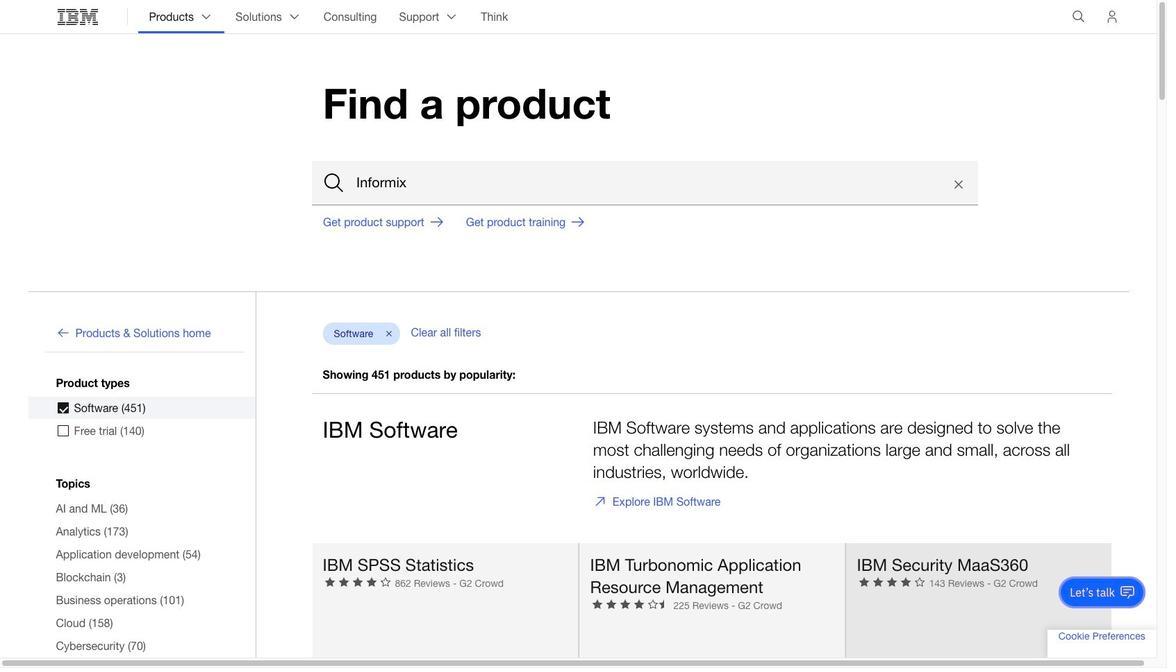 Task type: describe. For each thing, give the bounding box(es) containing it.
2 test region from the left
[[578, 543, 845, 669]]

Search text field
[[312, 161, 978, 205]]

1 test region from the left
[[312, 543, 578, 669]]

let's talk element
[[1070, 586, 1115, 601]]



Task type: locate. For each thing, give the bounding box(es) containing it.
test region
[[312, 543, 578, 669], [578, 543, 845, 669]]

search element
[[312, 161, 978, 205]]



